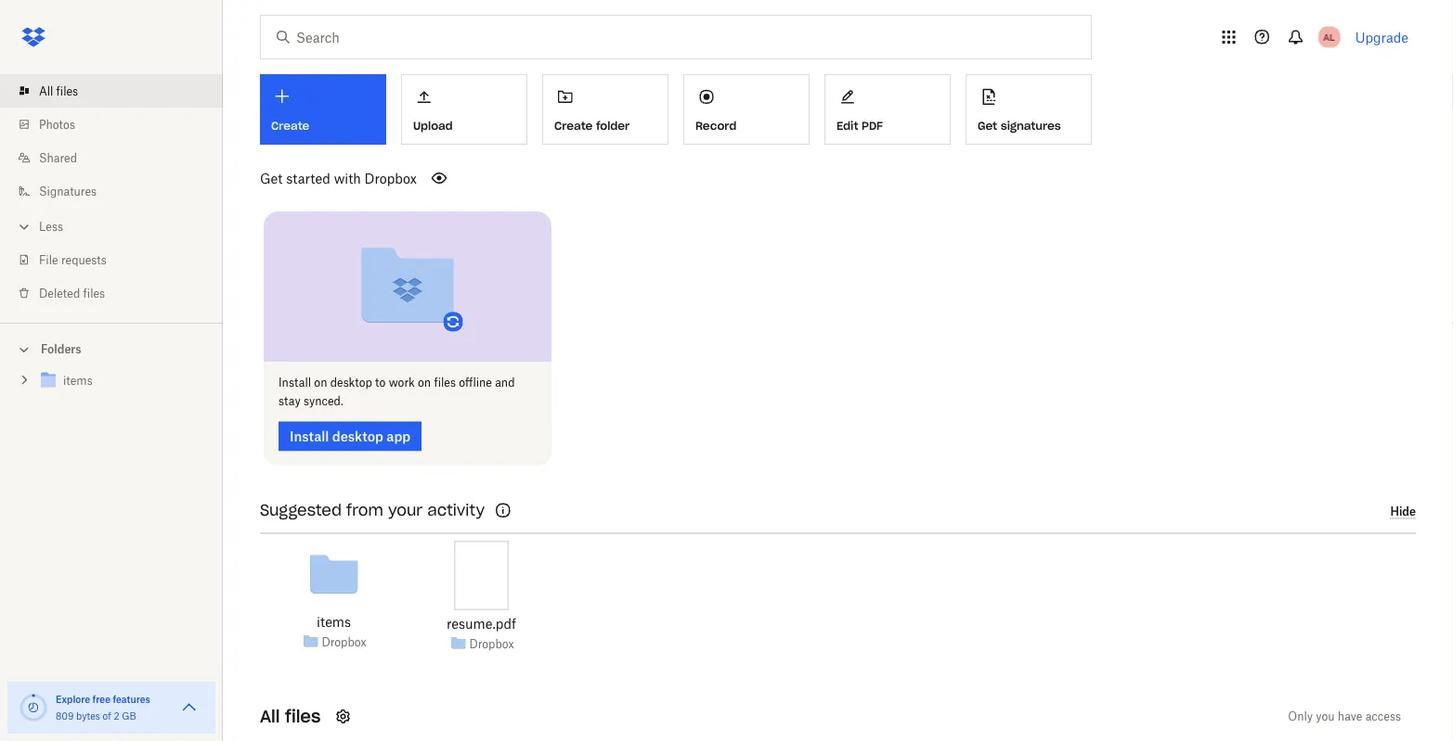 Task type: vqa. For each thing, say whether or not it's contained in the screenshot.
1st Add
no



Task type: describe. For each thing, give the bounding box(es) containing it.
deleted
[[39, 286, 80, 300]]

only
[[1288, 710, 1313, 724]]

signatures
[[39, 184, 97, 198]]

less
[[39, 220, 63, 234]]

offline
[[459, 376, 492, 390]]

files inside install on desktop to work on files offline and stay synced.
[[434, 376, 456, 390]]

your
[[388, 501, 423, 520]]

and
[[495, 376, 515, 390]]

shared link
[[15, 141, 223, 175]]

to
[[375, 376, 386, 390]]

photos link
[[15, 108, 223, 141]]

only you have access
[[1288, 710, 1401, 724]]

dropbox for resume.pdf
[[469, 637, 514, 651]]

install for install desktop app
[[290, 429, 329, 445]]

upgrade
[[1355, 29, 1409, 45]]

all files list item
[[0, 74, 223, 108]]

features
[[113, 694, 150, 706]]

upgrade link
[[1355, 29, 1409, 45]]

files left folder settings icon
[[285, 707, 321, 728]]

1 horizontal spatial items link
[[317, 612, 351, 633]]

folders button
[[0, 335, 223, 363]]

files inside list item
[[56, 84, 78, 98]]

work
[[389, 376, 415, 390]]

all files inside list item
[[39, 84, 78, 98]]

explore free features 809 bytes of 2 gb
[[56, 694, 150, 722]]

deleted files
[[39, 286, 105, 300]]

get started with dropbox
[[260, 170, 417, 186]]

dropbox for items
[[322, 636, 366, 650]]

hide
[[1390, 505, 1416, 519]]

resume.pdf link
[[447, 614, 516, 635]]

file requests
[[39, 253, 107, 267]]

0 vertical spatial items link
[[37, 369, 208, 394]]

Search in folder "Dropbox" text field
[[296, 27, 1053, 47]]

edit pdf
[[837, 119, 883, 133]]

desktop inside install desktop app button
[[332, 429, 383, 445]]

dropbox link for resume.pdf
[[469, 635, 514, 654]]

stay
[[279, 395, 301, 409]]

install for install on desktop to work on files offline and stay synced.
[[279, 376, 311, 390]]

upload
[[413, 119, 453, 133]]

signatures
[[1001, 119, 1061, 133]]

photos
[[39, 117, 75, 131]]

get for get started with dropbox
[[260, 170, 283, 186]]

shared
[[39, 151, 77, 165]]

get signatures button
[[966, 74, 1092, 145]]

get signatures
[[978, 119, 1061, 133]]

explore
[[56, 694, 90, 706]]

signatures link
[[15, 175, 223, 208]]

access
[[1366, 710, 1401, 724]]

quota usage element
[[19, 694, 48, 723]]

bytes
[[76, 711, 100, 722]]

all files link
[[15, 74, 223, 108]]

al
[[1324, 31, 1335, 43]]

with
[[334, 170, 361, 186]]

get for get signatures
[[978, 119, 997, 133]]

upload button
[[401, 74, 527, 145]]

0 horizontal spatial items
[[63, 374, 93, 388]]

have
[[1338, 710, 1363, 724]]

create button
[[260, 74, 386, 145]]

1 vertical spatial all
[[260, 707, 280, 728]]

809
[[56, 711, 74, 722]]



Task type: locate. For each thing, give the bounding box(es) containing it.
0 horizontal spatial on
[[314, 376, 327, 390]]

app
[[387, 429, 411, 445]]

1 vertical spatial desktop
[[332, 429, 383, 445]]

suggested
[[260, 501, 342, 520]]

0 vertical spatial all files
[[39, 84, 78, 98]]

1 horizontal spatial create
[[554, 119, 593, 133]]

deleted files link
[[15, 277, 223, 310]]

hide button
[[1390, 505, 1416, 520]]

dropbox link up folder settings icon
[[322, 633, 366, 652]]

started
[[286, 170, 330, 186]]

1 horizontal spatial all
[[260, 707, 280, 728]]

all up photos
[[39, 84, 53, 98]]

all files left folder settings icon
[[260, 707, 321, 728]]

folders
[[41, 343, 81, 357]]

install inside button
[[290, 429, 329, 445]]

edit pdf button
[[825, 74, 951, 145]]

desktop inside install on desktop to work on files offline and stay synced.
[[330, 376, 372, 390]]

create folder button
[[542, 74, 669, 145]]

list
[[0, 63, 223, 323]]

install on desktop to work on files offline and stay synced.
[[279, 376, 515, 409]]

resume.pdf
[[447, 617, 516, 632]]

0 horizontal spatial all files
[[39, 84, 78, 98]]

install desktop app
[[290, 429, 411, 445]]

0 horizontal spatial create
[[271, 119, 309, 133]]

get left started
[[260, 170, 283, 186]]

on right work
[[418, 376, 431, 390]]

you
[[1316, 710, 1335, 724]]

folder
[[596, 119, 630, 133]]

create up started
[[271, 119, 309, 133]]

files up photos
[[56, 84, 78, 98]]

file requests link
[[15, 243, 223, 277]]

dropbox image
[[15, 19, 52, 56]]

dropbox link for items
[[322, 633, 366, 652]]

1 horizontal spatial get
[[978, 119, 997, 133]]

all inside list item
[[39, 84, 53, 98]]

1 vertical spatial all files
[[260, 707, 321, 728]]

create inside button
[[554, 119, 593, 133]]

get
[[978, 119, 997, 133], [260, 170, 283, 186]]

free
[[93, 694, 110, 706]]

1 vertical spatial install
[[290, 429, 329, 445]]

dropbox link down resume.pdf link
[[469, 635, 514, 654]]

gb
[[122, 711, 136, 722]]

dropbox
[[365, 170, 417, 186], [322, 636, 366, 650], [469, 637, 514, 651]]

files right deleted
[[83, 286, 105, 300]]

0 vertical spatial get
[[978, 119, 997, 133]]

files left offline
[[434, 376, 456, 390]]

0 vertical spatial install
[[279, 376, 311, 390]]

desktop left the app
[[332, 429, 383, 445]]

of
[[103, 711, 111, 722]]

create for create folder
[[554, 119, 593, 133]]

0 vertical spatial all
[[39, 84, 53, 98]]

record button
[[683, 74, 810, 145]]

1 horizontal spatial dropbox link
[[469, 635, 514, 654]]

2
[[114, 711, 119, 722]]

less image
[[15, 218, 33, 236]]

dropbox down resume.pdf link
[[469, 637, 514, 651]]

create folder
[[554, 119, 630, 133]]

install
[[279, 376, 311, 390], [290, 429, 329, 445]]

1 horizontal spatial items
[[317, 615, 351, 631]]

on up the synced. in the bottom of the page
[[314, 376, 327, 390]]

/resume.pdf image
[[455, 542, 508, 611]]

files
[[56, 84, 78, 98], [83, 286, 105, 300], [434, 376, 456, 390], [285, 707, 321, 728]]

1 vertical spatial get
[[260, 170, 283, 186]]

0 horizontal spatial dropbox link
[[322, 633, 366, 652]]

al button
[[1315, 22, 1344, 52]]

activity
[[427, 501, 485, 520]]

desktop left to
[[330, 376, 372, 390]]

on
[[314, 376, 327, 390], [418, 376, 431, 390]]

record
[[695, 119, 737, 133]]

requests
[[61, 253, 107, 267]]

items link
[[37, 369, 208, 394], [317, 612, 351, 633]]

pdf
[[862, 119, 883, 133]]

items
[[63, 374, 93, 388], [317, 615, 351, 631]]

2 on from the left
[[418, 376, 431, 390]]

folder settings image
[[332, 706, 354, 728]]

all
[[39, 84, 53, 98], [260, 707, 280, 728]]

1 vertical spatial items link
[[317, 612, 351, 633]]

0 horizontal spatial items link
[[37, 369, 208, 394]]

from
[[346, 501, 383, 520]]

dropbox right with
[[365, 170, 417, 186]]

all left folder settings icon
[[260, 707, 280, 728]]

install up stay
[[279, 376, 311, 390]]

all files up photos
[[39, 84, 78, 98]]

1 horizontal spatial all files
[[260, 707, 321, 728]]

create inside popup button
[[271, 119, 309, 133]]

all files
[[39, 84, 78, 98], [260, 707, 321, 728]]

get inside button
[[978, 119, 997, 133]]

edit
[[837, 119, 858, 133]]

get left signatures
[[978, 119, 997, 133]]

list containing all files
[[0, 63, 223, 323]]

file
[[39, 253, 58, 267]]

1 vertical spatial items
[[317, 615, 351, 631]]

install inside install on desktop to work on files offline and stay synced.
[[279, 376, 311, 390]]

dropbox up folder settings icon
[[322, 636, 366, 650]]

install desktop app button
[[279, 422, 422, 452]]

1 horizontal spatial on
[[418, 376, 431, 390]]

0 vertical spatial items
[[63, 374, 93, 388]]

0 horizontal spatial all
[[39, 84, 53, 98]]

synced.
[[304, 395, 343, 409]]

create for create
[[271, 119, 309, 133]]

desktop
[[330, 376, 372, 390], [332, 429, 383, 445]]

dropbox link
[[322, 633, 366, 652], [469, 635, 514, 654]]

suggested from your activity
[[260, 501, 485, 520]]

create
[[554, 119, 593, 133], [271, 119, 309, 133]]

0 vertical spatial desktop
[[330, 376, 372, 390]]

install down the synced. in the bottom of the page
[[290, 429, 329, 445]]

create left folder
[[554, 119, 593, 133]]

1 on from the left
[[314, 376, 327, 390]]

0 horizontal spatial get
[[260, 170, 283, 186]]



